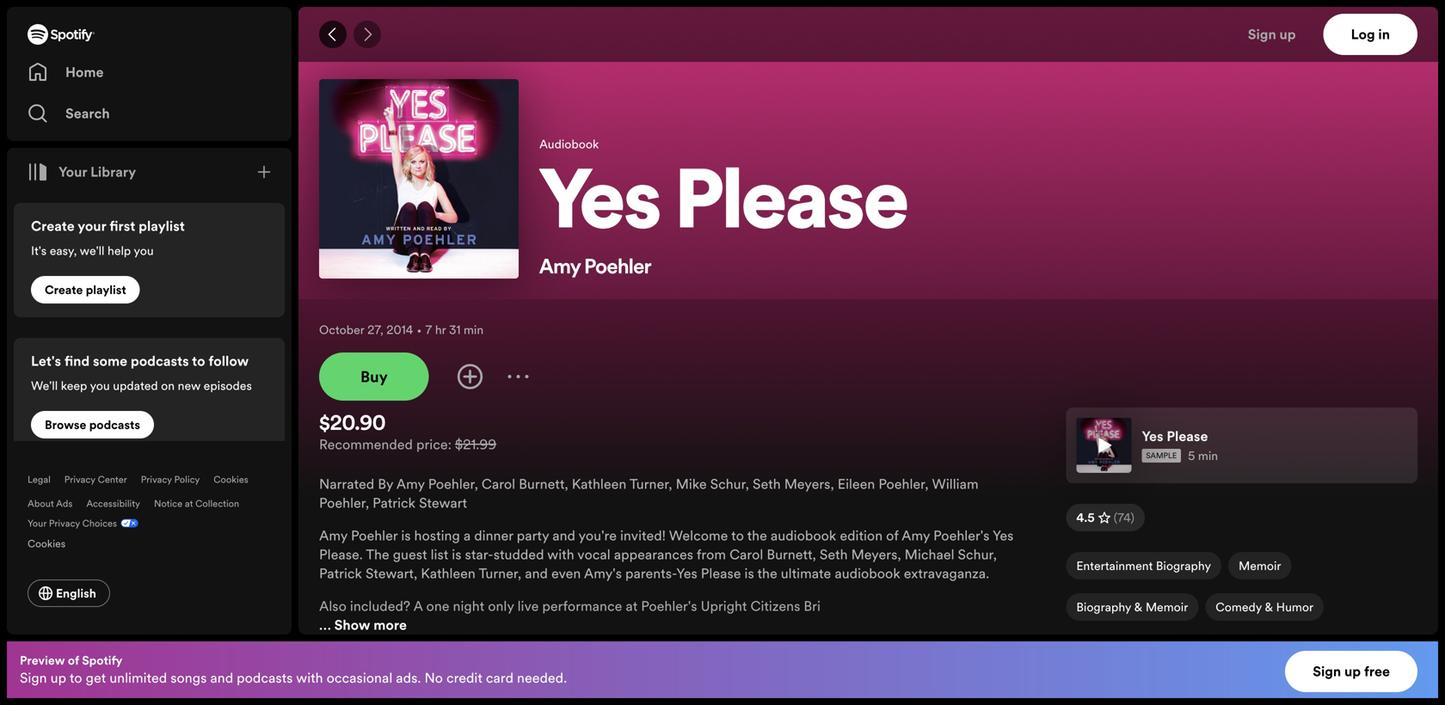 Task type: describe. For each thing, give the bounding box(es) containing it.
it's
[[31, 243, 47, 259]]

biography & memoir
[[1077, 599, 1188, 616]]

kathleen inside 'amy poehler is hosting a dinner party and you're invited! welcome to the audiobook edition of amy poehler's yes please. the guest list is star-studded with vocal appearances from carol burnett, seth meyers, michael schur, patrick stewart, kathleen turner, and even amy's parents-yes please is the ultimate audiobook extravaganza.'
[[421, 564, 476, 583]]

preview
[[20, 653, 65, 669]]

& for comedy
[[1265, 599, 1273, 616]]

list
[[431, 545, 448, 564]]

dinner
[[474, 527, 513, 545]]

night
[[453, 597, 485, 616]]

0 vertical spatial cookies
[[214, 473, 248, 486]]

amy poehler is hosting a dinner party and you're invited! welcome to the audiobook edition of amy poehler's yes please. the guest list is star-studded with vocal appearances from carol burnett, seth meyers, michael schur, patrick stewart, kathleen turner, and even amy's parents-yes please is the ultimate audiobook extravaganza.
[[319, 527, 1014, 583]]

…
[[319, 616, 331, 635]]

7 hr 31 min
[[425, 322, 484, 338]]

1 vertical spatial please
[[1167, 427, 1208, 446]]

eileen
[[838, 475, 875, 494]]

carol inside narrated by amy poehler, carol burnett, kathleen turner, mike schur, seth meyers, eileen poehler, william poehler, patrick stewart
[[482, 475, 515, 494]]

0 vertical spatial audiobook
[[771, 527, 837, 545]]

your privacy choices button
[[28, 517, 117, 530]]

you for some
[[90, 378, 110, 394]]

poehler for amy poehler
[[585, 258, 652, 279]]

studded
[[494, 545, 544, 564]]

library
[[90, 163, 136, 182]]

1 vertical spatial audiobook
[[835, 564, 901, 583]]

31
[[449, 322, 461, 338]]

also included? a one night only live performance at poehler's upright citizens bri … show more
[[319, 597, 821, 635]]

playlist inside create your first playlist it's easy, we'll help you
[[139, 217, 185, 236]]

privacy for privacy policy
[[141, 473, 172, 486]]

of inside 'amy poehler is hosting a dinner party and you're invited! welcome to the audiobook edition of amy poehler's yes please. the guest list is star-studded with vocal appearances from carol burnett, seth meyers, michael schur, patrick stewart, kathleen turner, and even amy's parents-yes please is the ultimate audiobook extravaganza.'
[[886, 527, 899, 545]]

sign for sign up
[[1248, 25, 1277, 44]]

buy
[[360, 366, 388, 388]]

1 vertical spatial the
[[757, 564, 777, 583]]

live
[[518, 597, 539, 616]]

hr
[[435, 322, 446, 338]]

let's
[[31, 352, 61, 371]]

get
[[86, 669, 106, 688]]

0 vertical spatial min
[[464, 322, 484, 338]]

go back image
[[326, 28, 340, 41]]

amy inside narrated by amy poehler, carol burnett, kathleen turner, mike schur, seth meyers, eileen poehler, william poehler, patrick stewart
[[396, 475, 425, 494]]

sign up
[[1248, 25, 1296, 44]]

sample element
[[1142, 449, 1181, 463]]

occasional
[[327, 669, 393, 688]]

accessibility link
[[86, 497, 140, 510]]

create for your
[[31, 217, 75, 236]]

podcasts inside let's find some podcasts to follow we'll keep you updated on new episodes
[[131, 352, 189, 371]]

create for playlist
[[45, 282, 83, 298]]

$20.90
[[319, 415, 386, 435]]

included?
[[350, 597, 410, 616]]

create playlist button
[[31, 276, 140, 304]]

poehler's inside also included? a one night only live performance at poehler's upright citizens bri … show more
[[641, 597, 697, 616]]

guest
[[393, 545, 427, 564]]

to inside let's find some podcasts to follow we'll keep you updated on new episodes
[[192, 352, 205, 371]]

you're
[[579, 527, 617, 545]]

kathleen inside narrated by amy poehler, carol burnett, kathleen turner, mike schur, seth meyers, eileen poehler, william poehler, patrick stewart
[[572, 475, 627, 494]]

your
[[78, 217, 106, 236]]

Memoir checkbox
[[1229, 552, 1292, 580]]

1 vertical spatial cookies link
[[28, 533, 79, 552]]

free
[[1364, 662, 1390, 681]]

7
[[425, 322, 432, 338]]

updated
[[113, 378, 158, 394]]

parents-
[[625, 564, 676, 583]]

browse
[[45, 417, 86, 433]]

yes up sample
[[1142, 427, 1164, 446]]

help
[[108, 243, 131, 259]]

0 vertical spatial yes please image
[[319, 79, 519, 279]]

0 horizontal spatial poehler,
[[319, 494, 369, 513]]

appearances
[[614, 545, 693, 564]]

0 horizontal spatial cookies
[[28, 537, 66, 551]]

main element
[[7, 7, 292, 635]]

0 vertical spatial please
[[676, 166, 909, 248]]

1 vertical spatial min
[[1198, 448, 1218, 464]]

narrated by amy poehler, carol burnett, kathleen turner, mike schur, seth meyers, eileen poehler, william poehler, patrick stewart
[[319, 475, 979, 513]]

follow
[[209, 352, 249, 371]]

up for sign up free
[[1345, 662, 1361, 681]]

browse podcasts link
[[31, 411, 154, 439]]

0 horizontal spatial is
[[401, 527, 411, 545]]

1 horizontal spatial is
[[452, 545, 462, 564]]

4.5
[[1077, 510, 1095, 526]]

october
[[319, 322, 364, 338]]

let's find some podcasts to follow we'll keep you updated on new episodes
[[31, 352, 252, 394]]

your privacy choices
[[28, 517, 117, 530]]

yes right michael
[[993, 527, 1014, 545]]

2 horizontal spatial is
[[745, 564, 754, 583]]

we'll
[[80, 243, 105, 259]]

privacy for privacy center
[[64, 473, 95, 486]]

5 min
[[1188, 448, 1218, 464]]

sample
[[1146, 450, 1177, 461]]

Entertainment Biography checkbox
[[1066, 552, 1222, 580]]

stewart,
[[366, 564, 417, 583]]

burnett, inside narrated by amy poehler, carol burnett, kathleen turner, mike schur, seth meyers, eileen poehler, william poehler, patrick stewart
[[519, 475, 568, 494]]

1 horizontal spatial and
[[525, 564, 548, 583]]

podcasts inside preview of spotify sign up to get unlimited songs and podcasts with occasional ads. no credit card needed.
[[237, 669, 293, 688]]

narrated
[[319, 475, 374, 494]]

carol inside 'amy poehler is hosting a dinner party and you're invited! welcome to the audiobook edition of amy poehler's yes please. the guest list is star-studded with vocal appearances from carol burnett, seth meyers, michael schur, patrick stewart, kathleen turner, and even amy's parents-yes please is the ultimate audiobook extravaganza.'
[[730, 545, 763, 564]]

schur, inside 'amy poehler is hosting a dinner party and you're invited! welcome to the audiobook edition of amy poehler's yes please. the guest list is star-studded with vocal appearances from carol burnett, seth meyers, michael schur, patrick stewart, kathleen turner, and even amy's parents-yes please is the ultimate audiobook extravaganza.'
[[958, 545, 997, 564]]

memoir inside checkbox
[[1239, 558, 1281, 574]]

price:
[[416, 435, 452, 454]]

needed.
[[517, 669, 567, 688]]

2014
[[387, 322, 413, 338]]

)
[[1131, 510, 1135, 526]]

& for biography
[[1134, 599, 1143, 616]]

stewart
[[419, 494, 467, 513]]

accessibility
[[86, 497, 140, 510]]

amy's
[[584, 564, 622, 583]]

find
[[64, 352, 90, 371]]

audiobook
[[539, 136, 599, 152]]

at inside also included? a one night only live performance at poehler's upright citizens bri … show more
[[626, 597, 638, 616]]

in
[[1379, 25, 1390, 44]]

hosting
[[414, 527, 460, 545]]

playlist inside button
[[86, 282, 126, 298]]

with inside preview of spotify sign up to get unlimited songs and podcasts with occasional ads. no credit card needed.
[[296, 669, 323, 688]]

yes down welcome
[[676, 564, 698, 583]]

about
[[28, 497, 54, 510]]

memoir link
[[1229, 552, 1292, 587]]

schur, inside narrated by amy poehler, carol burnett, kathleen turner, mike schur, seth meyers, eileen poehler, william poehler, patrick stewart
[[710, 475, 749, 494]]

invited!
[[620, 527, 666, 545]]

yes up amy poehler on the top
[[539, 166, 661, 248]]

preview of spotify sign up to get unlimited songs and podcasts with occasional ads. no credit card needed.
[[20, 653, 567, 688]]

collection
[[195, 497, 239, 510]]

episodes
[[204, 378, 252, 394]]

ads.
[[396, 669, 421, 688]]

search link
[[28, 96, 271, 131]]

27,
[[367, 322, 383, 338]]

biography inside option
[[1077, 599, 1131, 616]]

1 horizontal spatial poehler,
[[428, 475, 478, 494]]

top bar and user menu element
[[299, 7, 1438, 62]]

seth inside narrated by amy poehler, carol burnett, kathleen turner, mike schur, seth meyers, eileen poehler, william poehler, patrick stewart
[[753, 475, 781, 494]]

meyers, inside 'amy poehler is hosting a dinner party and you're invited! welcome to the audiobook edition of amy poehler's yes please. the guest list is star-studded with vocal appearances from carol burnett, seth meyers, michael schur, patrick stewart, kathleen turner, and even amy's parents-yes please is the ultimate audiobook extravaganza.'
[[851, 545, 901, 564]]

go forward image
[[360, 28, 374, 41]]



Task type: locate. For each thing, give the bounding box(es) containing it.
a
[[464, 527, 471, 545]]

sign up free
[[1313, 662, 1390, 681]]

at
[[185, 497, 193, 510], [626, 597, 638, 616]]

0 vertical spatial kathleen
[[572, 475, 627, 494]]

sign inside sign up free button
[[1313, 662, 1341, 681]]

to inside 'amy poehler is hosting a dinner party and you're invited! welcome to the audiobook edition of amy poehler's yes please. the guest list is star-studded with vocal appearances from carol burnett, seth meyers, michael schur, patrick stewart, kathleen turner, and even amy's parents-yes please is the ultimate audiobook extravaganza.'
[[731, 527, 744, 545]]

is up the upright
[[745, 564, 754, 583]]

0 horizontal spatial min
[[464, 322, 484, 338]]

0 horizontal spatial schur,
[[710, 475, 749, 494]]

up inside preview of spotify sign up to get unlimited songs and podcasts with occasional ads. no credit card needed.
[[50, 669, 66, 688]]

log
[[1351, 25, 1375, 44]]

biography down entertainment in the right bottom of the page
[[1077, 599, 1131, 616]]

0 vertical spatial schur,
[[710, 475, 749, 494]]

1 vertical spatial your
[[28, 517, 47, 530]]

memoir inside option
[[1146, 599, 1188, 616]]

Comedy & Humor checkbox
[[1206, 594, 1324, 621]]

0 vertical spatial yes please
[[539, 166, 909, 248]]

center
[[98, 473, 127, 486]]

poehler's down parents-
[[641, 597, 697, 616]]

1 vertical spatial carol
[[730, 545, 763, 564]]

1 vertical spatial seth
[[820, 545, 848, 564]]

seth right mike
[[753, 475, 781, 494]]

1 horizontal spatial of
[[886, 527, 899, 545]]

patrick up also
[[319, 564, 362, 583]]

1 vertical spatial poehler
[[351, 527, 398, 545]]

1 horizontal spatial to
[[192, 352, 205, 371]]

meyers,
[[784, 475, 834, 494], [851, 545, 901, 564]]

1 horizontal spatial schur,
[[958, 545, 997, 564]]

sign inside sign up button
[[1248, 25, 1277, 44]]

upright
[[701, 597, 747, 616]]

search
[[65, 104, 110, 123]]

playlist right first in the top of the page
[[139, 217, 185, 236]]

your library button
[[21, 155, 143, 189]]

performance
[[542, 597, 622, 616]]

sign for sign up free
[[1313, 662, 1341, 681]]

star-
[[465, 545, 494, 564]]

you inside let's find some podcasts to follow we'll keep you updated on new episodes
[[90, 378, 110, 394]]

burnett, inside 'amy poehler is hosting a dinner party and you're invited! welcome to the audiobook edition of amy poehler's yes please. the guest list is star-studded with vocal appearances from carol burnett, seth meyers, michael schur, patrick stewart, kathleen turner, and even amy's parents-yes please is the ultimate audiobook extravaganza.'
[[767, 545, 816, 564]]

cookies link up collection
[[214, 473, 248, 486]]

1 vertical spatial of
[[68, 653, 79, 669]]

(
[[1114, 510, 1118, 526]]

october 27, 2014
[[319, 322, 413, 338]]

please
[[676, 166, 909, 248], [1167, 427, 1208, 446], [701, 564, 741, 583]]

2 vertical spatial and
[[210, 669, 233, 688]]

0 horizontal spatial and
[[210, 669, 233, 688]]

log in
[[1351, 25, 1390, 44]]

( 74 )
[[1114, 510, 1135, 526]]

0 vertical spatial of
[[886, 527, 899, 545]]

easy,
[[50, 243, 77, 259]]

2 horizontal spatial and
[[553, 527, 576, 545]]

0 vertical spatial poehler's
[[934, 527, 990, 545]]

and inside preview of spotify sign up to get unlimited songs and podcasts with occasional ads. no credit card needed.
[[210, 669, 233, 688]]

cookies link down your privacy choices "button"
[[28, 533, 79, 552]]

english
[[56, 585, 96, 602]]

0 vertical spatial meyers,
[[784, 475, 834, 494]]

playlist
[[139, 217, 185, 236], [86, 282, 126, 298]]

0 horizontal spatial your
[[28, 517, 47, 530]]

audiobook down edition
[[835, 564, 901, 583]]

0 horizontal spatial turner,
[[479, 564, 522, 583]]

even
[[551, 564, 581, 583]]

& down entertainment biography link
[[1134, 599, 1143, 616]]

of inside preview of spotify sign up to get unlimited songs and podcasts with occasional ads. no credit card needed.
[[68, 653, 79, 669]]

0 horizontal spatial patrick
[[319, 564, 362, 583]]

1 horizontal spatial burnett,
[[767, 545, 816, 564]]

poehler, left by
[[319, 494, 369, 513]]

new
[[178, 378, 201, 394]]

1 vertical spatial podcasts
[[89, 417, 140, 433]]

0 vertical spatial poehler
[[585, 258, 652, 279]]

0 horizontal spatial kathleen
[[421, 564, 476, 583]]

is left hosting
[[401, 527, 411, 545]]

spotify image
[[28, 24, 95, 45]]

to up new
[[192, 352, 205, 371]]

you
[[134, 243, 154, 259], [90, 378, 110, 394]]

poehler for amy poehler is hosting a dinner party and you're invited! welcome to the audiobook edition of amy poehler's yes please. the guest list is star-studded with vocal appearances from carol burnett, seth meyers, michael schur, patrick stewart, kathleen turner, and even amy's parents-yes please is the ultimate audiobook extravaganza.
[[351, 527, 398, 545]]

more
[[374, 616, 407, 635]]

carol down $21.99 at left bottom
[[482, 475, 515, 494]]

create up easy, on the top left of page
[[31, 217, 75, 236]]

0 horizontal spatial up
[[50, 669, 66, 688]]

1 horizontal spatial seth
[[820, 545, 848, 564]]

up
[[1280, 25, 1296, 44], [1345, 662, 1361, 681], [50, 669, 66, 688]]

1 horizontal spatial yes please
[[1142, 427, 1208, 446]]

1 vertical spatial patrick
[[319, 564, 362, 583]]

from
[[697, 545, 726, 564]]

at right notice
[[185, 497, 193, 510]]

privacy policy
[[141, 473, 200, 486]]

up inside top bar and user menu element
[[1280, 25, 1296, 44]]

audiobook up ultimate
[[771, 527, 837, 545]]

songs
[[171, 669, 207, 688]]

audiobook
[[771, 527, 837, 545], [835, 564, 901, 583]]

patrick inside 'amy poehler is hosting a dinner party and you're invited! welcome to the audiobook edition of amy poehler's yes please. the guest list is star-studded with vocal appearances from carol burnett, seth meyers, michael schur, patrick stewart, kathleen turner, and even amy's parents-yes please is the ultimate audiobook extravaganza.'
[[319, 564, 362, 583]]

english button
[[28, 580, 110, 607]]

schur, right michael
[[958, 545, 997, 564]]

turner, inside narrated by amy poehler, carol burnett, kathleen turner, mike schur, seth meyers, eileen poehler, william poehler, patrick stewart
[[630, 475, 672, 494]]

schur, right mike
[[710, 475, 749, 494]]

party
[[517, 527, 549, 545]]

buy button
[[319, 353, 429, 401]]

to right from
[[731, 527, 744, 545]]

podcasts
[[131, 352, 189, 371], [89, 417, 140, 433], [237, 669, 293, 688]]

1 vertical spatial you
[[90, 378, 110, 394]]

amy poehler
[[539, 258, 652, 279]]

1 horizontal spatial with
[[547, 545, 574, 564]]

1 vertical spatial schur,
[[958, 545, 997, 564]]

1 vertical spatial burnett,
[[767, 545, 816, 564]]

2 horizontal spatial sign
[[1313, 662, 1341, 681]]

you right keep at left
[[90, 378, 110, 394]]

with left vocal on the bottom
[[547, 545, 574, 564]]

0 horizontal spatial sign
[[20, 669, 47, 688]]

you right help
[[134, 243, 154, 259]]

0 vertical spatial and
[[553, 527, 576, 545]]

patrick left stewart
[[373, 494, 416, 513]]

poehler inside 'amy poehler is hosting a dinner party and you're invited! welcome to the audiobook edition of amy poehler's yes please. the guest list is star-studded with vocal appearances from carol burnett, seth meyers, michael schur, patrick stewart, kathleen turner, and even amy's parents-yes please is the ultimate audiobook extravaganza.'
[[351, 527, 398, 545]]

0 horizontal spatial yes please
[[539, 166, 909, 248]]

1 & from the left
[[1134, 599, 1143, 616]]

1 vertical spatial biography
[[1077, 599, 1131, 616]]

kathleen up you're
[[572, 475, 627, 494]]

burnett, up citizens
[[767, 545, 816, 564]]

yes
[[539, 166, 661, 248], [1142, 427, 1164, 446], [993, 527, 1014, 545], [676, 564, 698, 583]]

and right songs
[[210, 669, 233, 688]]

home link
[[28, 55, 271, 89]]

0 horizontal spatial seth
[[753, 475, 781, 494]]

with inside 'amy poehler is hosting a dinner party and you're invited! welcome to the audiobook edition of amy poehler's yes please. the guest list is star-studded with vocal appearances from carol burnett, seth meyers, michael schur, patrick stewart, kathleen turner, and even amy's parents-yes please is the ultimate audiobook extravaganza.'
[[547, 545, 574, 564]]

meyers, left michael
[[851, 545, 901, 564]]

of left get
[[68, 653, 79, 669]]

keep
[[61, 378, 87, 394]]

0 vertical spatial carol
[[482, 475, 515, 494]]

comedy & humor
[[1216, 599, 1314, 616]]

2 horizontal spatial to
[[731, 527, 744, 545]]

please.
[[319, 545, 363, 564]]

please inside 'amy poehler is hosting a dinner party and you're invited! welcome to the audiobook edition of amy poehler's yes please. the guest list is star-studded with vocal appearances from carol burnett, seth meyers, michael schur, patrick stewart, kathleen turner, and even amy's parents-yes please is the ultimate audiobook extravaganza.'
[[701, 564, 741, 583]]

about ads
[[28, 497, 73, 510]]

william
[[932, 475, 979, 494]]

1 horizontal spatial you
[[134, 243, 154, 259]]

you for first
[[134, 243, 154, 259]]

0 vertical spatial memoir
[[1239, 558, 1281, 574]]

kathleen up one at bottom
[[421, 564, 476, 583]]

1 horizontal spatial meyers,
[[851, 545, 901, 564]]

0 horizontal spatial memoir
[[1146, 599, 1188, 616]]

notice at collection link
[[154, 497, 239, 510]]

0 horizontal spatial to
[[70, 669, 82, 688]]

privacy up notice
[[141, 473, 172, 486]]

memoir down entertainment biography link
[[1146, 599, 1188, 616]]

0 vertical spatial burnett,
[[519, 475, 568, 494]]

yes please image
[[319, 79, 519, 279], [1077, 418, 1132, 473]]

memoir up comedy & humor
[[1239, 558, 1281, 574]]

1 horizontal spatial carol
[[730, 545, 763, 564]]

and right party
[[553, 527, 576, 545]]

carol right from
[[730, 545, 763, 564]]

at inside 'main' element
[[185, 497, 193, 510]]

turner, left mike
[[630, 475, 672, 494]]

& inside 'link'
[[1134, 599, 1143, 616]]

turner, inside 'amy poehler is hosting a dinner party and you're invited! welcome to the audiobook edition of amy poehler's yes please. the guest list is star-studded with vocal appearances from carol burnett, seth meyers, michael schur, patrick stewart, kathleen turner, and even amy's parents-yes please is the ultimate audiobook extravaganza.'
[[479, 564, 522, 583]]

2 vertical spatial to
[[70, 669, 82, 688]]

about ads link
[[28, 497, 73, 510]]

at down parents-
[[626, 597, 638, 616]]

patrick inside narrated by amy poehler, carol burnett, kathleen turner, mike schur, seth meyers, eileen poehler, william poehler, patrick stewart
[[373, 494, 416, 513]]

poehler, right eileen
[[879, 475, 929, 494]]

cookies up collection
[[214, 473, 248, 486]]

with left occasional
[[296, 669, 323, 688]]

create down easy, on the top left of page
[[45, 282, 83, 298]]

the right from
[[747, 527, 767, 545]]

sign up free button
[[1285, 651, 1418, 693]]

1 horizontal spatial memoir
[[1239, 558, 1281, 574]]

choices
[[82, 517, 117, 530]]

poehler,
[[428, 475, 478, 494], [879, 475, 929, 494], [319, 494, 369, 513]]

$20.90 recommended price: $21.99
[[319, 415, 497, 454]]

poehler's up the extravaganza.
[[934, 527, 990, 545]]

min right 31 at the top left of the page
[[464, 322, 484, 338]]

entertainment biography
[[1077, 558, 1211, 574]]

1 vertical spatial cookies
[[28, 537, 66, 551]]

Biography & Memoir checkbox
[[1066, 594, 1199, 621]]

2 & from the left
[[1265, 599, 1273, 616]]

1 vertical spatial playlist
[[86, 282, 126, 298]]

your for your library
[[59, 163, 87, 182]]

podcasts up on
[[131, 352, 189, 371]]

0 horizontal spatial with
[[296, 669, 323, 688]]

0 vertical spatial with
[[547, 545, 574, 564]]

biography
[[1156, 558, 1211, 574], [1077, 599, 1131, 616]]

min right '5'
[[1198, 448, 1218, 464]]

1 horizontal spatial your
[[59, 163, 87, 182]]

humor
[[1276, 599, 1314, 616]]

playlist down help
[[86, 282, 126, 298]]

0 horizontal spatial carol
[[482, 475, 515, 494]]

1 horizontal spatial at
[[626, 597, 638, 616]]

1 horizontal spatial cookies link
[[214, 473, 248, 486]]

meyers, inside narrated by amy poehler, carol burnett, kathleen turner, mike schur, seth meyers, eileen poehler, william poehler, patrick stewart
[[784, 475, 834, 494]]

podcasts right songs
[[237, 669, 293, 688]]

1 horizontal spatial sign
[[1248, 25, 1277, 44]]

and left the even at the left bottom
[[525, 564, 548, 583]]

with
[[547, 545, 574, 564], [296, 669, 323, 688]]

& left the humor
[[1265, 599, 1273, 616]]

create inside create your first playlist it's easy, we'll help you
[[31, 217, 75, 236]]

legal
[[28, 473, 51, 486]]

seth up bri
[[820, 545, 848, 564]]

0 horizontal spatial poehler's
[[641, 597, 697, 616]]

ultimate
[[781, 564, 831, 583]]

up left "free" at the right of the page
[[1345, 662, 1361, 681]]

is right list
[[452, 545, 462, 564]]

sign inside preview of spotify sign up to get unlimited songs and podcasts with occasional ads. no credit card needed.
[[20, 669, 47, 688]]

the
[[747, 527, 767, 545], [757, 564, 777, 583]]

a
[[413, 597, 423, 616]]

1 vertical spatial turner,
[[479, 564, 522, 583]]

spotify
[[82, 653, 123, 669]]

the up citizens
[[757, 564, 777, 583]]

0 horizontal spatial of
[[68, 653, 79, 669]]

cookies down your privacy choices "button"
[[28, 537, 66, 551]]

privacy
[[64, 473, 95, 486], [141, 473, 172, 486], [49, 517, 80, 530]]

0 vertical spatial you
[[134, 243, 154, 259]]

meyers, left eileen
[[784, 475, 834, 494]]

0 vertical spatial playlist
[[139, 217, 185, 236]]

no
[[425, 669, 443, 688]]

0 vertical spatial seth
[[753, 475, 781, 494]]

privacy down ads
[[49, 517, 80, 530]]

poehler, down price:
[[428, 475, 478, 494]]

credit
[[446, 669, 483, 688]]

create inside button
[[45, 282, 83, 298]]

your down about
[[28, 517, 47, 530]]

patrick
[[373, 494, 416, 513], [319, 564, 362, 583]]

policy
[[174, 473, 200, 486]]

log in button
[[1324, 14, 1418, 55]]

welcome
[[669, 527, 728, 545]]

1 vertical spatial meyers,
[[851, 545, 901, 564]]

0 horizontal spatial playlist
[[86, 282, 126, 298]]

up left get
[[50, 669, 66, 688]]

0 vertical spatial cookies link
[[214, 473, 248, 486]]

up left the log
[[1280, 25, 1296, 44]]

your left library
[[59, 163, 87, 182]]

biography inside checkbox
[[1156, 558, 1211, 574]]

1 vertical spatial yes please image
[[1077, 418, 1132, 473]]

bri
[[804, 597, 821, 616]]

0 horizontal spatial yes please image
[[319, 79, 519, 279]]

turner, up only
[[479, 564, 522, 583]]

privacy up ads
[[64, 473, 95, 486]]

biography up biography & memoir option
[[1156, 558, 1211, 574]]

one
[[426, 597, 450, 616]]

0 vertical spatial the
[[747, 527, 767, 545]]

comedy
[[1216, 599, 1262, 616]]

1 horizontal spatial poehler's
[[934, 527, 990, 545]]

of right edition
[[886, 527, 899, 545]]

1 vertical spatial yes please
[[1142, 427, 1208, 446]]

seth inside 'amy poehler is hosting a dinner party and you're invited! welcome to the audiobook edition of amy poehler's yes please. the guest list is star-studded with vocal appearances from carol burnett, seth meyers, michael schur, patrick stewart, kathleen turner, and even amy's parents-yes please is the ultimate audiobook extravaganza.'
[[820, 545, 848, 564]]

to left get
[[70, 669, 82, 688]]

entertainment
[[1077, 558, 1153, 574]]

sign up button
[[1241, 14, 1324, 55]]

you inside create your first playlist it's easy, we'll help you
[[134, 243, 154, 259]]

1 vertical spatial memoir
[[1146, 599, 1188, 616]]

your for your privacy choices
[[28, 517, 47, 530]]

1 horizontal spatial biography
[[1156, 558, 1211, 574]]

1 horizontal spatial &
[[1265, 599, 1273, 616]]

create
[[31, 217, 75, 236], [45, 282, 83, 298]]

podcasts down updated
[[89, 417, 140, 433]]

california consumer privacy act (ccpa) opt-out icon image
[[117, 517, 139, 533]]

5
[[1188, 448, 1195, 464]]

1 horizontal spatial playlist
[[139, 217, 185, 236]]

poehler's
[[934, 527, 990, 545], [641, 597, 697, 616]]

1 horizontal spatial min
[[1198, 448, 1218, 464]]

recommended
[[319, 435, 413, 454]]

privacy center
[[64, 473, 127, 486]]

we'll
[[31, 378, 58, 394]]

2 horizontal spatial poehler,
[[879, 475, 929, 494]]

0 vertical spatial biography
[[1156, 558, 1211, 574]]

poehler's inside 'amy poehler is hosting a dinner party and you're invited! welcome to the audiobook edition of amy poehler's yes please. the guest list is star-studded with vocal appearances from carol burnett, seth meyers, michael schur, patrick stewart, kathleen turner, and even amy's parents-yes please is the ultimate audiobook extravaganza.'
[[934, 527, 990, 545]]

and
[[553, 527, 576, 545], [525, 564, 548, 583], [210, 669, 233, 688]]

1 vertical spatial to
[[731, 527, 744, 545]]

notice at collection
[[154, 497, 239, 510]]

michael
[[905, 545, 955, 564]]

0 horizontal spatial cookies link
[[28, 533, 79, 552]]

up for sign up
[[1280, 25, 1296, 44]]

1 vertical spatial at
[[626, 597, 638, 616]]

burnett, up party
[[519, 475, 568, 494]]

your inside your library button
[[59, 163, 87, 182]]

0 horizontal spatial poehler
[[351, 527, 398, 545]]

0 vertical spatial at
[[185, 497, 193, 510]]

by
[[378, 475, 393, 494]]

kathleen
[[572, 475, 627, 494], [421, 564, 476, 583]]

carol
[[482, 475, 515, 494], [730, 545, 763, 564]]

1 horizontal spatial up
[[1280, 25, 1296, 44]]

to inside preview of spotify sign up to get unlimited songs and podcasts with occasional ads. no credit card needed.
[[70, 669, 82, 688]]



Task type: vqa. For each thing, say whether or not it's contained in the screenshot.
the right Freedom
no



